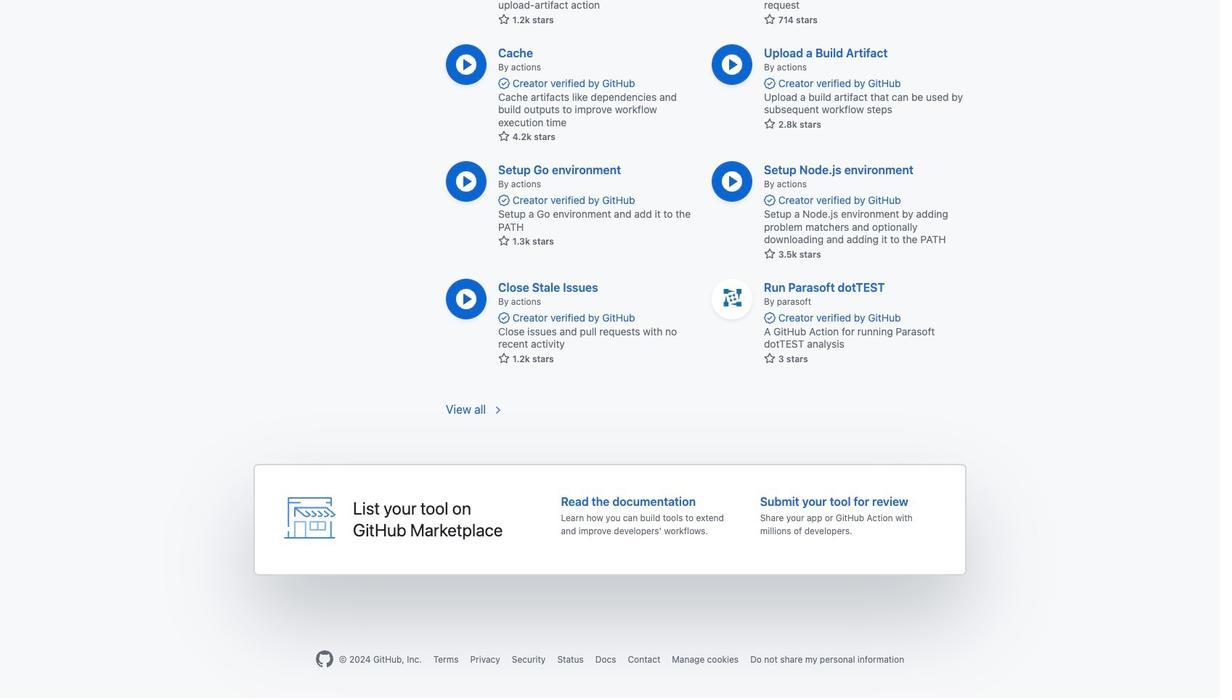 Task type: vqa. For each thing, say whether or not it's contained in the screenshot.
the top verified icon
yes



Task type: describe. For each thing, give the bounding box(es) containing it.
homepage image
[[316, 650, 333, 668]]

0 vertical spatial star image
[[498, 13, 510, 25]]

view all actions listings image
[[492, 404, 503, 416]]



Task type: locate. For each thing, give the bounding box(es) containing it.
1 vertical spatial star image
[[498, 235, 510, 247]]

verified image
[[498, 77, 510, 89], [498, 312, 510, 324], [764, 312, 776, 324]]

verified image
[[764, 77, 776, 89], [498, 195, 510, 206], [764, 195, 776, 206]]

star image
[[498, 13, 510, 25], [498, 235, 510, 247], [764, 248, 776, 260]]

star image
[[764, 13, 776, 25], [764, 118, 776, 130], [498, 131, 510, 142], [498, 353, 510, 364], [764, 353, 776, 364]]

2 vertical spatial star image
[[764, 248, 776, 260]]



